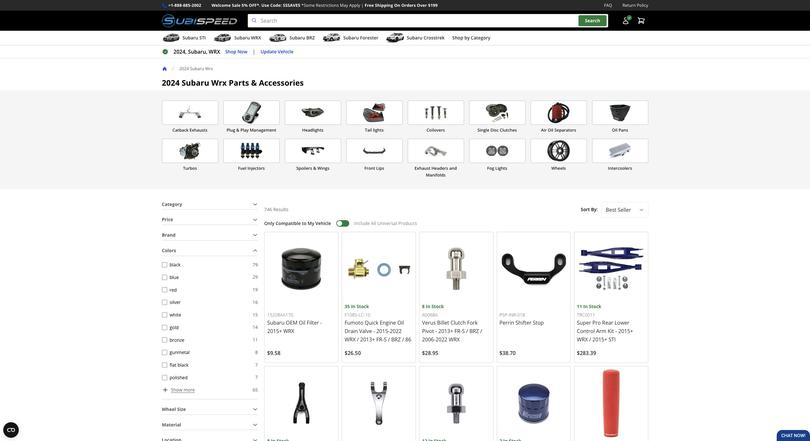 Task type: describe. For each thing, give the bounding box(es) containing it.
catback
[[173, 127, 189, 133]]

gunmetal
[[170, 349, 190, 356]]

update vehicle
[[261, 48, 294, 55]]

on
[[394, 2, 400, 8]]

fuel injectors
[[238, 165, 265, 171]]

wheels
[[551, 165, 566, 171]]

by:
[[591, 206, 598, 213]]

kit
[[608, 328, 614, 335]]

a subaru wrx thumbnail image image
[[214, 33, 232, 43]]

super
[[577, 319, 591, 326]]

flat black button
[[162, 363, 167, 368]]

shifter
[[516, 319, 532, 326]]

tail lights image
[[347, 101, 402, 125]]

search input field
[[248, 14, 608, 28]]

wheel size button
[[162, 405, 258, 414]]

separators
[[554, 127, 576, 133]]

a subaru brz thumbnail image image
[[269, 33, 287, 43]]

wheels button
[[531, 139, 587, 179]]

2015-
[[376, 328, 390, 335]]

spoilers & wings image
[[285, 139, 341, 163]]

+1-888-885-2002
[[168, 2, 201, 8]]

7 for polished
[[255, 374, 258, 380]]

parts
[[229, 77, 249, 88]]

headlights
[[302, 127, 324, 133]]

price
[[162, 216, 173, 223]]

subaru for 2024 subaru wrx parts & accessories
[[182, 77, 209, 88]]

subaru for subaru forester
[[343, 35, 359, 41]]

10
[[365, 312, 370, 318]]

stop
[[533, 319, 544, 326]]

orders
[[401, 2, 416, 8]]

exhaust headers and manifolds image
[[408, 139, 464, 163]]

subaru brz button
[[269, 32, 315, 45]]

open widget image
[[3, 422, 19, 438]]

2022 inside 35 in stock f108s-lc-10 fumoto quick engine oil drain valve - 2015-2022 wrx / 2013+ fr-s / brz / 86
[[390, 328, 402, 335]]

wings
[[317, 165, 329, 171]]

oil inside 15208aa170 subaru oem oil filter - 2015+ wrx
[[299, 319, 305, 326]]

plug
[[227, 127, 235, 133]]

verus forged clutch fork - 2006+ subaru wrx image
[[267, 369, 336, 438]]

2024 subaru wrx
[[179, 66, 213, 71]]

more
[[184, 387, 195, 393]]

tail
[[365, 127, 372, 133]]

perrin shifter stop image
[[500, 235, 568, 303]]

blitz oil filter - 2015-2022 wrx / 2013+ fr-s / brz / 86 image
[[500, 369, 568, 438]]

intercoolers button
[[592, 139, 648, 179]]

my
[[308, 220, 314, 226]]

control
[[577, 328, 595, 335]]

size
[[177, 406, 186, 412]]

sssave5
[[283, 2, 300, 8]]

only
[[264, 220, 274, 226]]

policy
[[637, 2, 648, 8]]

select... image
[[639, 207, 644, 212]]

in for verus
[[426, 303, 430, 310]]

sort by:
[[581, 206, 598, 213]]

super pro rear lower control arm kit - 2015+ wrx / 2015+ sti image
[[577, 235, 645, 303]]

1 vertical spatial |
[[253, 48, 255, 55]]

fork
[[467, 319, 478, 326]]

update vehicle button
[[261, 48, 294, 55]]

faq link
[[604, 2, 612, 9]]

wrx down a subaru wrx thumbnail image at left top
[[209, 48, 220, 55]]

65
[[253, 387, 258, 393]]

single disc clutches image
[[469, 101, 525, 125]]

& for plug
[[236, 127, 239, 133]]

front lips image
[[347, 139, 402, 163]]

coilovers image
[[408, 101, 464, 125]]

16
[[253, 299, 258, 305]]

billet
[[437, 319, 449, 326]]

material button
[[162, 420, 258, 430]]

subaru inside 15208aa170 subaru oem oil filter - 2015+ wrx
[[267, 319, 285, 326]]

subaru brz
[[290, 35, 315, 41]]

brz inside 35 in stock f108s-lc-10 fumoto quick engine oil drain valve - 2015-2022 wrx / 2013+ fr-s / brz / 86
[[391, 336, 401, 343]]

pro
[[593, 319, 601, 326]]

a subaru forester thumbnail image image
[[323, 33, 341, 43]]

button image
[[622, 17, 630, 25]]

14
[[253, 324, 258, 330]]

black button
[[162, 262, 167, 267]]

shop for shop by category
[[452, 35, 463, 41]]

fr- inside 35 in stock f108s-lc-10 fumoto quick engine oil drain valve - 2015-2022 wrx / 2013+ fr-s / brz / 86
[[376, 336, 384, 343]]

subaru for 2024 subaru wrx
[[190, 66, 204, 71]]

blue
[[170, 274, 179, 280]]

subaru sti button
[[162, 32, 206, 45]]

8 for 8
[[255, 349, 258, 355]]

oil inside 35 in stock f108s-lc-10 fumoto quick engine oil drain valve - 2015-2022 wrx / 2013+ fr-s / brz / 86
[[397, 319, 404, 326]]

fuel injectors image
[[224, 139, 279, 163]]

headlights image
[[285, 101, 341, 125]]

sti inside 11 in stock trc0011 super pro rear lower control arm kit - 2015+ wrx / 2015+ sti
[[609, 336, 616, 343]]

+1-
[[168, 2, 175, 8]]

update
[[261, 48, 277, 55]]

sale
[[232, 2, 241, 8]]

pans
[[619, 127, 628, 133]]

$28.95
[[422, 350, 438, 357]]

turbos button
[[162, 139, 218, 179]]

play
[[240, 127, 249, 133]]

29
[[253, 274, 258, 280]]

gold button
[[162, 325, 167, 330]]

turbos
[[183, 165, 197, 171]]

fog lights image
[[469, 139, 525, 163]]

search button
[[579, 15, 607, 26]]

oil inside button
[[612, 127, 618, 133]]

subaru sti
[[183, 35, 206, 41]]

2024 for 2024 subaru wrx parts & accessories
[[162, 77, 180, 88]]

stock for 10
[[357, 303, 369, 310]]

universal
[[377, 220, 397, 226]]

wrx inside 11 in stock trc0011 super pro rear lower control arm kit - 2015+ wrx / 2015+ sti
[[577, 336, 588, 343]]

2024 subaru wrx link
[[179, 66, 218, 71]]

subispeed logo image
[[162, 14, 237, 28]]

bronze button
[[162, 337, 167, 343]]

a0068a
[[422, 312, 438, 318]]

11 for 11
[[253, 337, 258, 343]]

plug & play management image
[[224, 101, 279, 125]]

coilovers button
[[408, 101, 464, 134]]

s inside 8 in stock a0068a verus billet clutch fork pivot - 2013+ fr-s / brz / 2006-2022 wrx
[[462, 328, 465, 335]]

drain
[[345, 328, 358, 335]]

may
[[340, 2, 348, 8]]

0 vertical spatial &
[[251, 77, 257, 88]]

bronze
[[170, 337, 184, 343]]

oem
[[286, 319, 297, 326]]

fumoto quick engine oil drain valve - 2015-2022 wrx / 2013+ fr-s / brz / 86 image
[[345, 235, 413, 303]]

shop now
[[225, 48, 247, 55]]

faq
[[604, 2, 612, 8]]

perrin
[[500, 319, 514, 326]]

return policy link
[[623, 2, 648, 9]]

gold
[[170, 324, 179, 331]]

subaru oem oil filter - 2015+ wrx image
[[267, 235, 336, 303]]

air oil separators button
[[531, 101, 587, 134]]

return
[[623, 2, 636, 8]]

brand
[[162, 232, 176, 238]]

35 in stock f108s-lc-10 fumoto quick engine oil drain valve - 2015-2022 wrx / 2013+ fr-s / brz / 86
[[345, 303, 411, 343]]

welcome sale 5% off*. use code: sssave5
[[212, 2, 300, 8]]

wrx inside 15208aa170 subaru oem oil filter - 2015+ wrx
[[283, 328, 294, 335]]

2022 inside 8 in stock a0068a verus billet clutch fork pivot - 2013+ fr-s / brz / 2006-2022 wrx
[[436, 336, 447, 343]]

*some restrictions may apply | free shipping on orders over $199
[[301, 2, 438, 8]]



Task type: locate. For each thing, give the bounding box(es) containing it.
clutch
[[451, 319, 466, 326]]

air
[[541, 127, 547, 133]]

air oil separators image
[[531, 101, 587, 125]]

brz left a subaru forester thumbnail image
[[306, 35, 315, 41]]

shop by category
[[452, 35, 490, 41]]

subaru wrx button
[[214, 32, 261, 45]]

brz inside 'dropdown button'
[[306, 35, 315, 41]]

- right kit
[[615, 328, 617, 335]]

0 vertical spatial black
[[170, 262, 181, 268]]

fr- inside 8 in stock a0068a verus billet clutch fork pivot - 2013+ fr-s / brz / 2006-2022 wrx
[[455, 328, 462, 335]]

wrx down drain
[[345, 336, 356, 343]]

1 horizontal spatial &
[[251, 77, 257, 88]]

brz
[[306, 35, 315, 41], [470, 328, 479, 335], [391, 336, 401, 343]]

1 vertical spatial 2022
[[436, 336, 447, 343]]

wrx down oem
[[283, 328, 294, 335]]

wrx up update
[[251, 35, 261, 41]]

sti up subaru,
[[199, 35, 206, 41]]

subaru forester button
[[323, 32, 378, 45]]

a subaru crosstrek thumbnail image image
[[386, 33, 404, 43]]

1 vertical spatial 8
[[255, 349, 258, 355]]

1 horizontal spatial 2022
[[436, 336, 447, 343]]

- right pivot
[[435, 328, 437, 335]]

0 vertical spatial |
[[361, 2, 364, 8]]

subaru for subaru brz
[[290, 35, 305, 41]]

2015+
[[267, 328, 282, 335], [618, 328, 633, 335], [593, 336, 607, 343]]

0 horizontal spatial vehicle
[[278, 48, 294, 55]]

wrx down clutch on the bottom
[[449, 336, 460, 343]]

2022 down engine
[[390, 328, 402, 335]]

0 vertical spatial 7
[[255, 362, 258, 368]]

$38.70
[[500, 350, 516, 357]]

2015+ down lower
[[618, 328, 633, 335]]

1 horizontal spatial sti
[[609, 336, 616, 343]]

include
[[354, 220, 370, 226]]

turbos image
[[162, 139, 218, 163]]

home image
[[162, 66, 167, 71]]

3 stock from the left
[[589, 303, 601, 310]]

in inside 35 in stock f108s-lc-10 fumoto quick engine oil drain valve - 2015-2022 wrx / 2013+ fr-s / brz / 86
[[351, 303, 356, 310]]

8 inside 8 in stock a0068a verus billet clutch fork pivot - 2013+ fr-s / brz / 2006-2022 wrx
[[422, 303, 425, 310]]

1 horizontal spatial brz
[[391, 336, 401, 343]]

0 horizontal spatial shop
[[225, 48, 236, 55]]

2015+ down arm at the bottom right of the page
[[593, 336, 607, 343]]

stock inside 35 in stock f108s-lc-10 fumoto quick engine oil drain valve - 2015-2022 wrx / 2013+ fr-s / brz / 86
[[357, 303, 369, 310]]

verus
[[422, 319, 436, 326]]

885-
[[183, 2, 192, 8]]

exhausts
[[190, 127, 207, 133]]

sti inside dropdown button
[[199, 35, 206, 41]]

0 vertical spatial brz
[[306, 35, 315, 41]]

& left the 'wings'
[[313, 165, 316, 171]]

shop for shop now
[[225, 48, 236, 55]]

0 horizontal spatial sti
[[199, 35, 206, 41]]

fr- down clutch on the bottom
[[455, 328, 462, 335]]

stock inside 11 in stock trc0011 super pro rear lower control arm kit - 2015+ wrx / 2015+ sti
[[589, 303, 601, 310]]

in up a0068a
[[426, 303, 430, 310]]

subaru down 2024 subaru wrx
[[182, 77, 209, 88]]

Select... button
[[602, 202, 648, 218]]

blue button
[[162, 275, 167, 280]]

in for super
[[583, 303, 588, 310]]

return policy
[[623, 2, 648, 8]]

2013+ down valve on the left bottom
[[360, 336, 375, 343]]

oil inside air oil separators button
[[548, 127, 553, 133]]

brz inside 8 in stock a0068a verus billet clutch fork pivot - 2013+ fr-s / brz / 2006-2022 wrx
[[470, 328, 479, 335]]

8 for 8 in stock a0068a verus billet clutch fork pivot - 2013+ fr-s / brz / 2006-2022 wrx
[[422, 303, 425, 310]]

1 vertical spatial subaru
[[182, 77, 209, 88]]

1 vertical spatial 7
[[255, 374, 258, 380]]

2024 down 2024,
[[179, 66, 189, 71]]

price button
[[162, 215, 258, 225]]

wrx for 2024 subaru wrx parts & accessories
[[211, 77, 227, 88]]

2013+ inside 35 in stock f108s-lc-10 fumoto quick engine oil drain valve - 2015-2022 wrx / 2013+ fr-s / brz / 86
[[360, 336, 375, 343]]

746
[[264, 206, 272, 213]]

746 results
[[264, 206, 288, 213]]

oil right oem
[[299, 319, 305, 326]]

0 horizontal spatial 8
[[255, 349, 258, 355]]

2 vertical spatial brz
[[391, 336, 401, 343]]

1 vertical spatial brz
[[470, 328, 479, 335]]

- inside 11 in stock trc0011 super pro rear lower control arm kit - 2015+ wrx / 2015+ sti
[[615, 328, 617, 335]]

stock inside 8 in stock a0068a verus billet clutch fork pivot - 2013+ fr-s / brz / 2006-2022 wrx
[[432, 303, 444, 310]]

wrx left parts
[[211, 77, 227, 88]]

red button
[[162, 287, 167, 292]]

a subaru sti thumbnail image image
[[162, 33, 180, 43]]

2015+ down 15208aa170 at the left of the page
[[267, 328, 282, 335]]

0 horizontal spatial |
[[253, 48, 255, 55]]

1 horizontal spatial vehicle
[[315, 220, 331, 226]]

tail lights
[[365, 127, 384, 133]]

$283.39
[[577, 350, 596, 357]]

subaru up 2024, subaru, wrx
[[183, 35, 198, 41]]

2024 down home "image"
[[162, 77, 180, 88]]

- inside 15208aa170 subaru oem oil filter - 2015+ wrx
[[320, 319, 322, 326]]

subaru,
[[188, 48, 207, 55]]

in inside 8 in stock a0068a verus billet clutch fork pivot - 2013+ fr-s / brz / 2006-2022 wrx
[[426, 303, 430, 310]]

2 stock from the left
[[432, 303, 444, 310]]

engine
[[380, 319, 396, 326]]

0 horizontal spatial 2015+
[[267, 328, 282, 335]]

wrx inside 35 in stock f108s-lc-10 fumoto quick engine oil drain valve - 2015-2022 wrx / 2013+ fr-s / brz / 86
[[345, 336, 356, 343]]

2 in from the left
[[426, 303, 430, 310]]

in inside 11 in stock trc0011 super pro rear lower control arm kit - 2015+ wrx / 2015+ sti
[[583, 303, 588, 310]]

trc0011
[[577, 312, 595, 318]]

catback exhausts button
[[162, 101, 218, 134]]

8 up a0068a
[[422, 303, 425, 310]]

colors button
[[162, 246, 258, 256]]

2 7 from the top
[[255, 374, 258, 380]]

subaru
[[183, 35, 198, 41], [234, 35, 250, 41], [290, 35, 305, 41], [343, 35, 359, 41], [407, 35, 423, 41], [267, 319, 285, 326]]

0 vertical spatial 8
[[422, 303, 425, 310]]

valve
[[359, 328, 372, 335]]

888-
[[175, 2, 183, 8]]

s inside 35 in stock f108s-lc-10 fumoto quick engine oil drain valve - 2015-2022 wrx / 2013+ fr-s / brz / 86
[[384, 336, 387, 343]]

*some
[[301, 2, 315, 8]]

11 up trc0011
[[577, 303, 582, 310]]

wheels image
[[531, 139, 587, 163]]

pivot
[[422, 328, 434, 335]]

brz down fork at the bottom right of the page
[[470, 328, 479, 335]]

fuel
[[238, 165, 246, 171]]

0 vertical spatial vehicle
[[278, 48, 294, 55]]

| left "free"
[[361, 2, 364, 8]]

1 vertical spatial 2024
[[162, 77, 180, 88]]

1 horizontal spatial 11
[[577, 303, 582, 310]]

in right 35
[[351, 303, 356, 310]]

stock
[[357, 303, 369, 310], [432, 303, 444, 310], [589, 303, 601, 310]]

products
[[398, 220, 417, 226]]

11 for 11 in stock trc0011 super pro rear lower control arm kit - 2015+ wrx / 2015+ sti
[[577, 303, 582, 310]]

1 horizontal spatial 8
[[422, 303, 425, 310]]

0 vertical spatial 2013+
[[438, 328, 453, 335]]

stock up trc0011
[[589, 303, 601, 310]]

1 7 from the top
[[255, 362, 258, 368]]

catback exhausts
[[173, 127, 207, 133]]

single
[[478, 127, 489, 133]]

1 horizontal spatial |
[[361, 2, 364, 8]]

exhaust headers and manifolds
[[415, 165, 457, 178]]

11 down 14
[[253, 337, 258, 343]]

0 vertical spatial 2024
[[179, 66, 189, 71]]

shop left by
[[452, 35, 463, 41]]

5%
[[242, 2, 248, 8]]

0 vertical spatial subaru
[[190, 66, 204, 71]]

intercoolers image
[[592, 139, 648, 163]]

2 horizontal spatial brz
[[470, 328, 479, 335]]

| right now
[[253, 48, 255, 55]]

s down clutch on the bottom
[[462, 328, 465, 335]]

7
[[255, 362, 258, 368], [255, 374, 258, 380]]

2013+ inside 8 in stock a0068a verus billet clutch fork pivot - 2013+ fr-s / brz / 2006-2022 wrx
[[438, 328, 453, 335]]

1 vertical spatial wrx
[[211, 77, 227, 88]]

2015+ inside 15208aa170 subaru oem oil filter - 2015+ wrx
[[267, 328, 282, 335]]

stock up a0068a
[[432, 303, 444, 310]]

fog lights
[[487, 165, 507, 171]]

oil right the air
[[548, 127, 553, 133]]

0 horizontal spatial s
[[384, 336, 387, 343]]

1 horizontal spatial in
[[426, 303, 430, 310]]

oil left pans
[[612, 127, 618, 133]]

category button
[[162, 199, 258, 209]]

headers
[[432, 165, 448, 171]]

0 horizontal spatial 11
[[253, 337, 258, 343]]

1 vertical spatial s
[[384, 336, 387, 343]]

subaru for subaru crosstrek
[[407, 35, 423, 41]]

1 vertical spatial fr-
[[376, 336, 384, 343]]

sti down kit
[[609, 336, 616, 343]]

8 left $9.58
[[255, 349, 258, 355]]

8 in stock a0068a verus billet clutch fork pivot - 2013+ fr-s / brz / 2006-2022 wrx
[[422, 303, 482, 343]]

by
[[465, 35, 470, 41]]

1 vertical spatial shop
[[225, 48, 236, 55]]

fr- down 2015-
[[376, 336, 384, 343]]

- inside 35 in stock f108s-lc-10 fumoto quick engine oil drain valve - 2015-2022 wrx / 2013+ fr-s / brz / 86
[[373, 328, 375, 335]]

brz left 86
[[391, 336, 401, 343]]

2 horizontal spatial stock
[[589, 303, 601, 310]]

exhaust
[[415, 165, 431, 171]]

0 vertical spatial 11
[[577, 303, 582, 310]]

restrictions
[[316, 2, 339, 8]]

0 horizontal spatial 2013+
[[360, 336, 375, 343]]

stock up lc-
[[357, 303, 369, 310]]

stock for pro
[[589, 303, 601, 310]]

1 horizontal spatial s
[[462, 328, 465, 335]]

11
[[577, 303, 582, 310], [253, 337, 258, 343]]

0 vertical spatial s
[[462, 328, 465, 335]]

oil pans
[[612, 127, 628, 133]]

0 vertical spatial 2022
[[390, 328, 402, 335]]

wrx for 2024 subaru wrx
[[205, 66, 213, 71]]

2022 down billet
[[436, 336, 447, 343]]

now
[[237, 48, 247, 55]]

/ inside 11 in stock trc0011 super pro rear lower control arm kit - 2015+ wrx / 2015+ sti
[[589, 336, 591, 343]]

grimmspeed tallboy shift knob, aluminum red - 380008 image
[[577, 369, 645, 438]]

1 horizontal spatial shop
[[452, 35, 463, 41]]

1 horizontal spatial stock
[[432, 303, 444, 310]]

lips
[[376, 165, 384, 171]]

86
[[405, 336, 411, 343]]

wrx down control
[[577, 336, 588, 343]]

1 in from the left
[[351, 303, 356, 310]]

0 vertical spatial wrx
[[205, 66, 213, 71]]

wrx inside dropdown button
[[251, 35, 261, 41]]

vehicle right 'my'
[[315, 220, 331, 226]]

in up trc0011
[[583, 303, 588, 310]]

2 vertical spatial &
[[313, 165, 316, 171]]

& for spoilers
[[313, 165, 316, 171]]

0 vertical spatial shop
[[452, 35, 463, 41]]

1 horizontal spatial 2013+
[[438, 328, 453, 335]]

wrx
[[205, 66, 213, 71], [211, 77, 227, 88]]

gunmetal button
[[162, 350, 167, 355]]

spoilers & wings
[[296, 165, 329, 171]]

black right flat at the bottom of page
[[178, 362, 189, 368]]

apply
[[349, 2, 360, 8]]

35
[[345, 303, 350, 310]]

silver button
[[162, 300, 167, 305]]

vehicle down subaru brz 'dropdown button'
[[278, 48, 294, 55]]

free
[[365, 2, 374, 8]]

7 for flat black
[[255, 362, 258, 368]]

shop inside "dropdown button"
[[452, 35, 463, 41]]

subaru down 2024, subaru, wrx
[[190, 66, 204, 71]]

white button
[[162, 312, 167, 318]]

0 vertical spatial sti
[[199, 35, 206, 41]]

disc
[[491, 127, 499, 133]]

in for lc-
[[351, 303, 356, 310]]

2 horizontal spatial &
[[313, 165, 316, 171]]

2013+ down billet
[[438, 328, 453, 335]]

subaru up now
[[234, 35, 250, 41]]

lower
[[615, 319, 630, 326]]

0 horizontal spatial fr-
[[376, 336, 384, 343]]

1 stock from the left
[[357, 303, 369, 310]]

results
[[273, 206, 288, 213]]

1 vertical spatial black
[[178, 362, 189, 368]]

wrx down subaru,
[[205, 66, 213, 71]]

torque solution billet chromoly clutch fork - 2015-2022 subaru wrx image
[[345, 369, 413, 438]]

11 inside 11 in stock trc0011 super pro rear lower control arm kit - 2015+ wrx / 2015+ sti
[[577, 303, 582, 310]]

black right black button
[[170, 262, 181, 268]]

vehicle inside button
[[278, 48, 294, 55]]

lc-
[[359, 312, 365, 318]]

- right filter
[[320, 319, 322, 326]]

and
[[449, 165, 457, 171]]

spoilers
[[296, 165, 312, 171]]

filter
[[307, 319, 319, 326]]

1 vertical spatial vehicle
[[315, 220, 331, 226]]

& left 'play'
[[236, 127, 239, 133]]

code:
[[270, 2, 282, 8]]

3 in from the left
[[583, 303, 588, 310]]

1 horizontal spatial fr-
[[455, 328, 462, 335]]

include all universal products
[[354, 220, 417, 226]]

1 horizontal spatial 2015+
[[593, 336, 607, 343]]

arm
[[596, 328, 606, 335]]

2 horizontal spatial 2015+
[[618, 328, 633, 335]]

oil right engine
[[397, 319, 404, 326]]

8
[[422, 303, 425, 310], [255, 349, 258, 355]]

2 horizontal spatial in
[[583, 303, 588, 310]]

1 vertical spatial 11
[[253, 337, 258, 343]]

& right parts
[[251, 77, 257, 88]]

s down 2015-
[[384, 336, 387, 343]]

oil pans image
[[592, 101, 648, 125]]

torque solution billet clutch fork pivot - subaru models inc. 2015+ wrx / 2013+ brz image
[[422, 369, 491, 438]]

1 vertical spatial &
[[236, 127, 239, 133]]

subaru inside 'dropdown button'
[[290, 35, 305, 41]]

subaru for subaru sti
[[183, 35, 198, 41]]

over
[[417, 2, 427, 8]]

0 horizontal spatial 2022
[[390, 328, 402, 335]]

subaru crosstrek button
[[386, 32, 445, 45]]

show more button
[[162, 386, 195, 394]]

subaru left crosstrek
[[407, 35, 423, 41]]

polished button
[[162, 375, 167, 380]]

wrx
[[251, 35, 261, 41], [209, 48, 220, 55], [283, 328, 294, 335], [345, 336, 356, 343], [449, 336, 460, 343], [577, 336, 588, 343]]

0 horizontal spatial stock
[[357, 303, 369, 310]]

1 vertical spatial 2013+
[[360, 336, 375, 343]]

subaru left forester
[[343, 35, 359, 41]]

catback exhausts image
[[162, 101, 218, 125]]

2024 for 2024 subaru wrx
[[179, 66, 189, 71]]

subaru for subaru wrx
[[234, 35, 250, 41]]

15208aa170
[[267, 312, 293, 318]]

1 vertical spatial sti
[[609, 336, 616, 343]]

0 horizontal spatial &
[[236, 127, 239, 133]]

forester
[[360, 35, 378, 41]]

wrx inside 8 in stock a0068a verus billet clutch fork pivot - 2013+ fr-s / brz / 2006-2022 wrx
[[449, 336, 460, 343]]

only compatible to my vehicle
[[264, 220, 331, 226]]

- right valve on the left bottom
[[373, 328, 375, 335]]

0 horizontal spatial brz
[[306, 35, 315, 41]]

0 vertical spatial fr-
[[455, 328, 462, 335]]

stock for billet
[[432, 303, 444, 310]]

subaru down 15208aa170 at the left of the page
[[267, 319, 285, 326]]

shop left now
[[225, 48, 236, 55]]

subaru right "a subaru brz thumbnail image"
[[290, 35, 305, 41]]

psp-inr-018 perrin shifter stop
[[500, 312, 544, 326]]

wheel
[[162, 406, 176, 412]]

0 horizontal spatial in
[[351, 303, 356, 310]]

/
[[172, 65, 174, 72], [466, 328, 468, 335], [480, 328, 482, 335], [357, 336, 359, 343], [388, 336, 390, 343], [402, 336, 404, 343], [589, 336, 591, 343]]

fumoto
[[345, 319, 363, 326]]

compatible
[[276, 220, 301, 226]]

verus billet clutch fork pivot - 2013+ fr-s / brz / 2006-2022 wrx image
[[422, 235, 491, 303]]

all
[[371, 220, 376, 226]]

|
[[361, 2, 364, 8], [253, 48, 255, 55]]

- inside 8 in stock a0068a verus billet clutch fork pivot - 2013+ fr-s / brz / 2006-2022 wrx
[[435, 328, 437, 335]]



Task type: vqa. For each thing, say whether or not it's contained in the screenshot.


